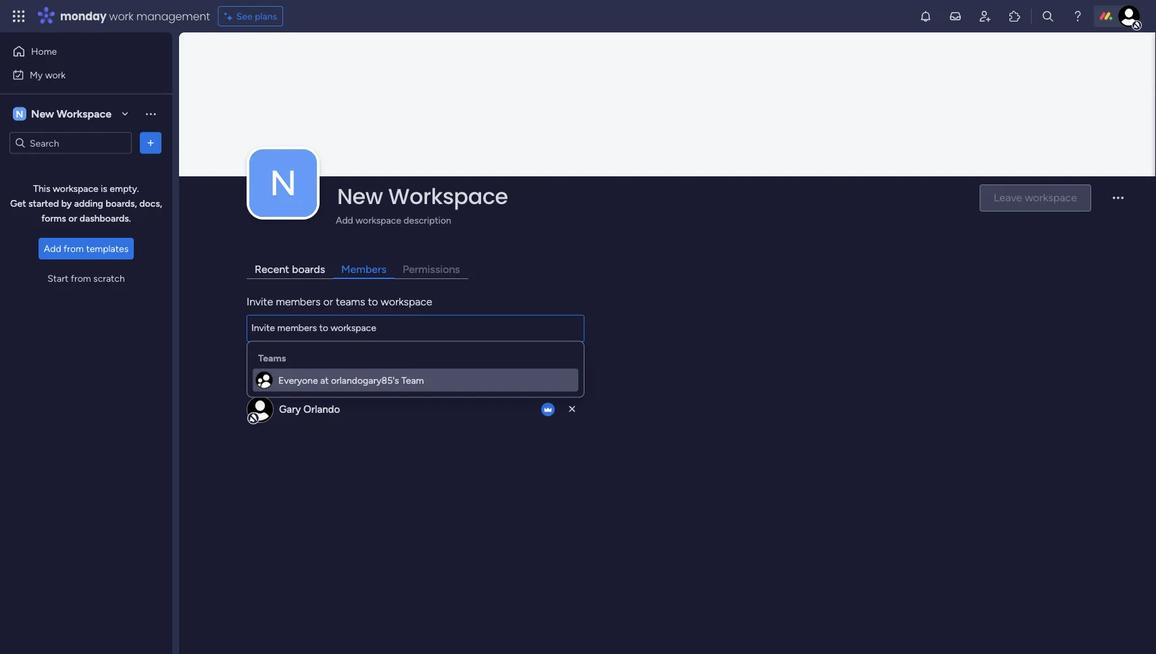 Task type: vqa. For each thing, say whether or not it's contained in the screenshot.
Customize My Work
no



Task type: locate. For each thing, give the bounding box(es) containing it.
1 horizontal spatial members
[[341, 263, 387, 275]]

workspace up invite members to workspace text box
[[381, 295, 432, 308]]

gary orlando link
[[279, 403, 340, 415]]

0 vertical spatial members
[[341, 263, 387, 275]]

dashboards.
[[80, 213, 131, 224]]

members for members / 1
[[247, 365, 292, 378]]

1 horizontal spatial new workspace
[[337, 181, 508, 212]]

scratch
[[93, 273, 125, 284]]

new workspace
[[31, 107, 112, 120], [337, 181, 508, 212]]

0 horizontal spatial work
[[45, 69, 66, 80]]

workspace options image
[[144, 107, 157, 120]]

Invite members to workspace text field
[[247, 315, 585, 342]]

workspace
[[53, 183, 98, 194], [356, 214, 401, 226], [381, 295, 432, 308]]

add from templates button
[[38, 238, 134, 260]]

1 vertical spatial work
[[45, 69, 66, 80]]

invite members image
[[979, 9, 992, 23]]

work right the 'monday'
[[109, 8, 134, 24]]

new
[[31, 107, 54, 120], [337, 181, 383, 212]]

1 vertical spatial n
[[270, 162, 297, 204]]

new workspace up "description"
[[337, 181, 508, 212]]

work inside button
[[45, 69, 66, 80]]

1 horizontal spatial new
[[337, 181, 383, 212]]

0 horizontal spatial new workspace
[[31, 107, 112, 120]]

boards,
[[106, 198, 137, 209]]

apps image
[[1008, 9, 1022, 23]]

workspace up by
[[53, 183, 98, 194]]

0 vertical spatial work
[[109, 8, 134, 24]]

members / 1
[[247, 365, 312, 378]]

members
[[276, 295, 321, 308]]

from right start at the top left
[[71, 273, 91, 284]]

everyone at orlandogary85's team
[[278, 375, 424, 386]]

1 horizontal spatial n
[[270, 162, 297, 204]]

or down by
[[68, 213, 77, 224]]

work right my
[[45, 69, 66, 80]]

0 horizontal spatial new
[[31, 107, 54, 120]]

members up to
[[341, 263, 387, 275]]

0 vertical spatial new
[[31, 107, 54, 120]]

workspace inside this workspace is empty. get started by adding boards, docs, forms or dashboards.
[[53, 183, 98, 194]]

0 horizontal spatial workspace
[[57, 107, 112, 120]]

1 horizontal spatial work
[[109, 8, 134, 24]]

or
[[68, 213, 77, 224], [323, 295, 333, 308]]

see
[[236, 10, 253, 22]]

add inside button
[[44, 243, 61, 254]]

search everything image
[[1042, 9, 1055, 23]]

Search in workspace field
[[28, 135, 113, 151]]

work for my
[[45, 69, 66, 80]]

members
[[341, 263, 387, 275], [247, 365, 292, 378]]

add for add workspace description
[[336, 214, 353, 226]]

gary orlando
[[279, 403, 340, 415]]

new up add workspace description on the left top of the page
[[337, 181, 383, 212]]

my work button
[[8, 64, 145, 85]]

1 vertical spatial from
[[71, 273, 91, 284]]

0 vertical spatial or
[[68, 213, 77, 224]]

0 vertical spatial new workspace
[[31, 107, 112, 120]]

workspace selection element
[[13, 106, 114, 122]]

add from templates
[[44, 243, 129, 254]]

everyone at orlandogary85's team link
[[253, 369, 579, 392]]

0 vertical spatial workspace
[[53, 183, 98, 194]]

workspace up "description"
[[388, 181, 508, 212]]

1 vertical spatial add
[[44, 243, 61, 254]]

gary
[[279, 403, 301, 415]]

monday work management
[[60, 8, 210, 24]]

workspace for this
[[53, 183, 98, 194]]

n inside workspace image
[[270, 162, 297, 204]]

1 vertical spatial workspace
[[388, 181, 508, 212]]

new inside workspace selection element
[[31, 107, 54, 120]]

plans
[[255, 10, 277, 22]]

0 horizontal spatial or
[[68, 213, 77, 224]]

1 vertical spatial members
[[247, 365, 292, 378]]

n for workspace icon
[[16, 108, 23, 120]]

recent boards
[[255, 263, 325, 275]]

add
[[336, 214, 353, 226], [44, 243, 61, 254]]

0 horizontal spatial n
[[16, 108, 23, 120]]

notifications image
[[919, 9, 933, 23]]

0 vertical spatial workspace
[[57, 107, 112, 120]]

start from scratch button
[[42, 268, 130, 289]]

workspace left "description"
[[356, 214, 401, 226]]

adding
[[74, 198, 103, 209]]

1 horizontal spatial or
[[323, 295, 333, 308]]

new workspace up search in workspace 'field'
[[31, 107, 112, 120]]

workspace
[[57, 107, 112, 120], [388, 181, 508, 212]]

1 horizontal spatial add
[[336, 214, 353, 226]]

work
[[109, 8, 134, 24], [45, 69, 66, 80]]

members down teams
[[247, 365, 292, 378]]

workspace up search in workspace 'field'
[[57, 107, 112, 120]]

from
[[64, 243, 84, 254], [71, 273, 91, 284]]

add for add from templates
[[44, 243, 61, 254]]

new crown image
[[541, 403, 555, 416]]

from for add
[[64, 243, 84, 254]]

0 vertical spatial from
[[64, 243, 84, 254]]

or inside this workspace is empty. get started by adding boards, docs, forms or dashboards.
[[68, 213, 77, 224]]

at
[[320, 375, 329, 386]]

this
[[33, 183, 50, 194]]

from inside "button"
[[71, 273, 91, 284]]

to
[[368, 295, 378, 308]]

workspace for add
[[356, 214, 401, 226]]

0 horizontal spatial add
[[44, 243, 61, 254]]

n inside workspace icon
[[16, 108, 23, 120]]

from up "start from scratch" "button"
[[64, 243, 84, 254]]

1 vertical spatial workspace
[[356, 214, 401, 226]]

invite members or teams to workspace
[[247, 295, 432, 308]]

get
[[10, 198, 26, 209]]

from inside button
[[64, 243, 84, 254]]

0 horizontal spatial members
[[247, 365, 292, 378]]

or left teams at the left top of the page
[[323, 295, 333, 308]]

New Workspace field
[[334, 181, 968, 212]]

new right workspace icon
[[31, 107, 54, 120]]

None text field
[[247, 315, 585, 342]]

home button
[[8, 41, 145, 62]]

teams
[[336, 295, 365, 308]]

help image
[[1071, 9, 1085, 23]]

0 vertical spatial n
[[16, 108, 23, 120]]

0 vertical spatial add
[[336, 214, 353, 226]]

n
[[16, 108, 23, 120], [270, 162, 297, 204]]



Task type: describe. For each thing, give the bounding box(es) containing it.
recent
[[255, 263, 289, 275]]

n button
[[249, 149, 317, 217]]

workspace image
[[249, 149, 317, 217]]

templates
[[86, 243, 129, 254]]

1 vertical spatial new
[[337, 181, 383, 212]]

n for workspace image
[[270, 162, 297, 204]]

start from scratch
[[47, 273, 125, 284]]

inbox image
[[949, 9, 962, 23]]

work for monday
[[109, 8, 134, 24]]

my work
[[30, 69, 66, 80]]

empty.
[[110, 183, 139, 194]]

/
[[298, 365, 302, 378]]

add workspace description
[[336, 214, 451, 226]]

management
[[136, 8, 210, 24]]

1
[[307, 365, 312, 378]]

this workspace is empty. get started by adding boards, docs, forms or dashboards.
[[10, 183, 162, 224]]

my
[[30, 69, 43, 80]]

workspace image
[[13, 106, 26, 121]]

forms
[[41, 213, 66, 224]]

permissions
[[403, 263, 460, 275]]

home
[[31, 46, 57, 57]]

monday
[[60, 8, 106, 24]]

start
[[47, 273, 68, 284]]

from for start
[[71, 273, 91, 284]]

description
[[404, 214, 451, 226]]

started
[[28, 198, 59, 209]]

options image
[[144, 136, 157, 150]]

2 vertical spatial workspace
[[381, 295, 432, 308]]

team
[[401, 375, 424, 386]]

everyone
[[278, 375, 318, 386]]

v2 ellipsis image
[[1113, 197, 1124, 208]]

1 vertical spatial new workspace
[[337, 181, 508, 212]]

docs,
[[139, 198, 162, 209]]

workspace inside workspace selection element
[[57, 107, 112, 120]]

see plans button
[[218, 6, 283, 26]]

1 horizontal spatial workspace
[[388, 181, 508, 212]]

by
[[61, 198, 72, 209]]

orlandogary85's
[[331, 375, 399, 386]]

boards
[[292, 263, 325, 275]]

is
[[101, 183, 107, 194]]

invite
[[247, 295, 273, 308]]

see plans
[[236, 10, 277, 22]]

members for members
[[341, 263, 387, 275]]

teams
[[258, 352, 286, 364]]

1 vertical spatial or
[[323, 295, 333, 308]]

new workspace inside workspace selection element
[[31, 107, 112, 120]]

orlando
[[304, 403, 340, 415]]

gary orlando image
[[1119, 5, 1140, 27]]

select product image
[[12, 9, 26, 23]]



